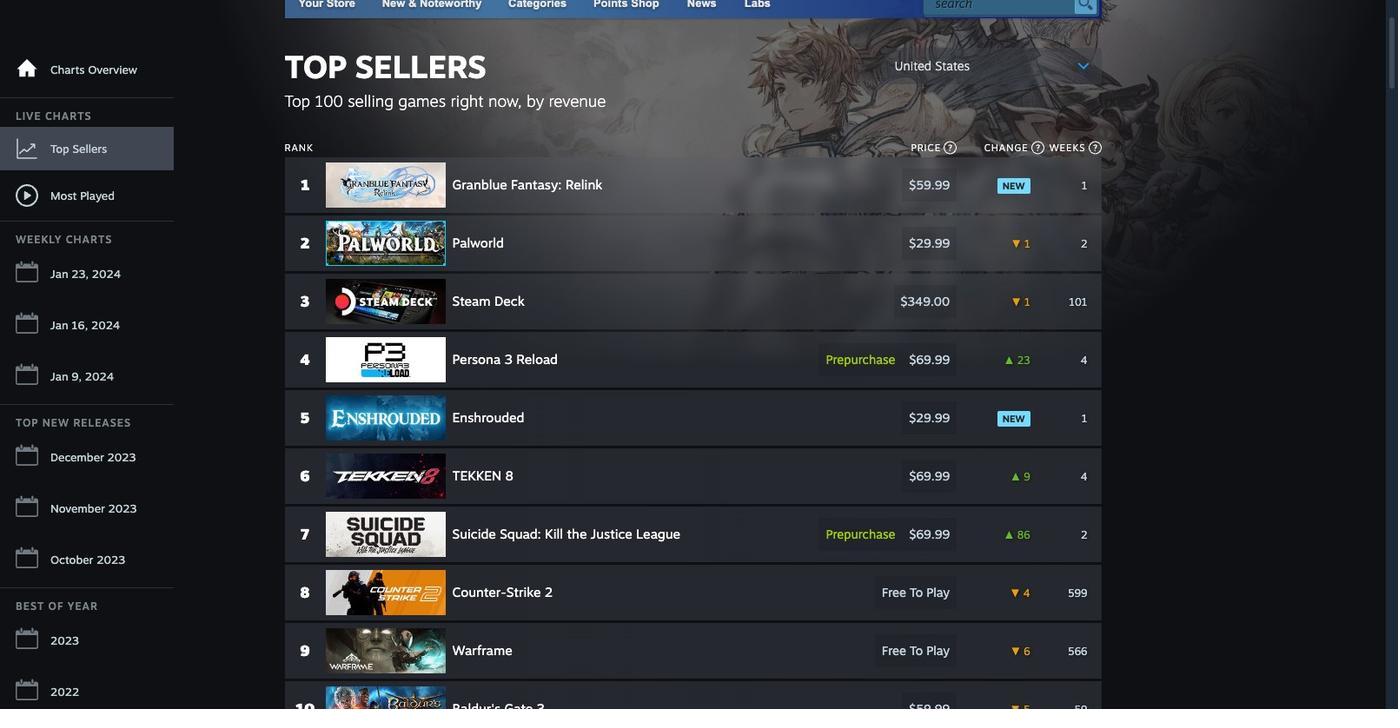 Task type: locate. For each thing, give the bounding box(es) containing it.
free to play for 8
[[882, 585, 950, 600]]

1 vertical spatial prepurchase
[[826, 527, 896, 541]]

2 play from the top
[[927, 643, 950, 658]]

0 vertical spatial free to play
[[882, 585, 950, 600]]

charts overview
[[50, 63, 137, 76]]

▲ up ▲ 86
[[1011, 470, 1021, 483]]

▲ for 7
[[1004, 528, 1015, 541]]

persona
[[452, 351, 501, 368]]

charts left overview
[[50, 63, 85, 76]]

1 vertical spatial play
[[927, 643, 950, 658]]

granblue fantasy: relink
[[452, 176, 603, 193]]

2023
[[107, 450, 136, 464], [108, 501, 137, 515], [97, 553, 125, 567], [50, 634, 79, 648]]

1 vertical spatial $69.99
[[910, 468, 950, 483]]

9
[[1024, 470, 1031, 483], [300, 641, 310, 660]]

jan inside jan 16, 2024 link
[[50, 318, 68, 332]]

▼ 1 for 3
[[1011, 295, 1031, 308]]

1 to from the top
[[910, 585, 923, 600]]

2 vertical spatial charts
[[66, 233, 112, 246]]

▼ for 3
[[1011, 295, 1022, 308]]

jan 16, 2024
[[50, 318, 120, 332]]

1
[[301, 176, 310, 194], [1082, 179, 1088, 192], [1025, 237, 1031, 250], [1025, 295, 1031, 308], [1082, 412, 1088, 425]]

$69.99 for 7
[[910, 527, 950, 541]]

1 vertical spatial to
[[910, 643, 923, 658]]

0 vertical spatial free
[[882, 585, 906, 600]]

1 free to play from the top
[[882, 585, 950, 600]]

2024 for jan 16, 2024
[[91, 318, 120, 332]]

▲ 23
[[1004, 353, 1031, 366]]

7
[[301, 525, 309, 543]]

the
[[567, 526, 587, 542]]

overview
[[88, 63, 137, 76]]

1 horizontal spatial 9
[[1024, 470, 1031, 483]]

0 vertical spatial $69.99
[[910, 352, 950, 367]]

8 right tekken
[[505, 468, 514, 484]]

0 vertical spatial prepurchase
[[826, 352, 896, 367]]

united
[[895, 58, 932, 73]]

2 jan from the top
[[50, 318, 68, 332]]

prepurchase for 4
[[826, 352, 896, 367]]

change
[[984, 142, 1029, 154]]

0 vertical spatial jan
[[50, 267, 68, 281]]

sellers up games
[[355, 47, 486, 86]]

8 down 7
[[300, 583, 310, 601]]

price
[[911, 142, 941, 154]]

free to play
[[882, 585, 950, 600], [882, 643, 950, 658]]

6
[[300, 467, 310, 485], [1024, 644, 1031, 658]]

jan for jan 23, 2024
[[50, 267, 68, 281]]

1 horizontal spatial 6
[[1024, 644, 1031, 658]]

2 prepurchase from the top
[[826, 527, 896, 541]]

1 horizontal spatial top sellers
[[285, 47, 486, 86]]

▼ 4
[[1010, 586, 1031, 599]]

prepurchase
[[826, 352, 896, 367], [826, 527, 896, 541]]

weekly
[[16, 233, 62, 246]]

None search field
[[923, 0, 1098, 16]]

jan left 16,
[[50, 318, 68, 332]]

play left ▼ 6
[[927, 643, 950, 658]]

2023 for october 2023
[[97, 553, 125, 567]]

1 vertical spatial charts
[[45, 110, 92, 123]]

1 jan from the top
[[50, 267, 68, 281]]

selling
[[348, 91, 394, 110]]

$349.00
[[901, 294, 950, 309]]

2 inside "counter-strike 2" link
[[545, 584, 553, 601]]

▲ left 86
[[1004, 528, 1015, 541]]

of
[[48, 600, 64, 613]]

top sellers
[[285, 47, 486, 86], [50, 141, 107, 155]]

2024 right 16,
[[91, 318, 120, 332]]

free for 8
[[882, 585, 906, 600]]

to for 8
[[910, 585, 923, 600]]

play left ▼ 4
[[927, 585, 950, 600]]

december 2023 link
[[0, 434, 174, 482]]

▲
[[1004, 353, 1015, 366], [1011, 470, 1021, 483], [1004, 528, 1015, 541]]

jan inside jan 9, 2024 link
[[50, 369, 68, 383]]

sellers
[[355, 47, 486, 86], [73, 141, 107, 155]]

1 play from the top
[[927, 585, 950, 600]]

9,
[[72, 369, 82, 383]]

1 ▼ 1 from the top
[[1011, 237, 1031, 250]]

0 horizontal spatial sellers
[[73, 141, 107, 155]]

2
[[300, 234, 310, 252], [1081, 237, 1088, 250], [1081, 528, 1088, 541], [545, 584, 553, 601]]

▼ 1 for 2
[[1011, 237, 1031, 250]]

▼ 1
[[1011, 237, 1031, 250], [1011, 295, 1031, 308]]

november 2023
[[50, 501, 137, 515]]

jan left the 9, on the bottom of the page
[[50, 369, 68, 383]]

1 vertical spatial 3
[[505, 351, 513, 368]]

live
[[16, 110, 41, 123]]

best
[[16, 600, 45, 613]]

year
[[68, 600, 98, 613]]

weeks
[[1050, 142, 1086, 154]]

0 vertical spatial charts
[[50, 63, 85, 76]]

jan left 23,
[[50, 267, 68, 281]]

jan 16, 2024 link
[[0, 302, 174, 349]]

1 prepurchase from the top
[[826, 352, 896, 367]]

enshrouded link
[[325, 395, 765, 441]]

0 vertical spatial 6
[[300, 467, 310, 485]]

4
[[300, 350, 310, 369], [1081, 353, 1088, 366], [1081, 470, 1088, 483], [1024, 586, 1031, 599]]

1 vertical spatial 6
[[1024, 644, 1031, 658]]

2023 down releases
[[107, 450, 136, 464]]

2 ▼ 1 from the top
[[1011, 295, 1031, 308]]

jan 23, 2024
[[50, 267, 121, 281]]

3
[[300, 292, 310, 310], [505, 351, 513, 368]]

▼
[[1011, 237, 1022, 250], [1011, 295, 1022, 308], [1010, 586, 1021, 599], [1011, 644, 1021, 658]]

▲ left 23
[[1004, 353, 1015, 366]]

2 free to play from the top
[[882, 643, 950, 658]]

warframe
[[452, 642, 513, 659]]

2 $29.99 from the top
[[909, 410, 950, 425]]

2022
[[50, 685, 79, 699]]

2 free from the top
[[882, 643, 906, 658]]

▼ 6
[[1011, 644, 1031, 658]]

top up 100
[[285, 47, 347, 86]]

2 vertical spatial jan
[[50, 369, 68, 383]]

play for 9
[[927, 643, 950, 658]]

1 vertical spatial 2024
[[91, 318, 120, 332]]

now,
[[488, 91, 522, 110]]

0 vertical spatial sellers
[[355, 47, 486, 86]]

to
[[910, 585, 923, 600], [910, 643, 923, 658]]

566
[[1068, 644, 1088, 658]]

5
[[300, 408, 310, 427]]

jan inside jan 23, 2024 link
[[50, 267, 68, 281]]

2 vertical spatial ▲
[[1004, 528, 1015, 541]]

right
[[451, 91, 484, 110]]

palworld link
[[325, 221, 765, 266]]

play for 8
[[927, 585, 950, 600]]

2 vertical spatial 2024
[[85, 369, 114, 383]]

4 up 5
[[300, 350, 310, 369]]

counter-strike 2 link
[[325, 570, 765, 615]]

by
[[527, 91, 544, 110]]

jan
[[50, 267, 68, 281], [50, 318, 68, 332], [50, 369, 68, 383]]

new down change
[[1003, 179, 1025, 192]]

6 left '566'
[[1024, 644, 1031, 658]]

suicide squad: kill the justice league link
[[325, 512, 765, 557]]

1 vertical spatial top sellers
[[50, 141, 107, 155]]

0 horizontal spatial 3
[[300, 292, 310, 310]]

0 vertical spatial ▼ 1
[[1011, 237, 1031, 250]]

1 vertical spatial jan
[[50, 318, 68, 332]]

2023 right november
[[108, 501, 137, 515]]

0 horizontal spatial 9
[[300, 641, 310, 660]]

charts up the jan 23, 2024
[[66, 233, 112, 246]]

1 horizontal spatial sellers
[[355, 47, 486, 86]]

top left 100
[[285, 91, 310, 110]]

charts up top sellers link
[[45, 110, 92, 123]]

new for 1
[[1003, 179, 1025, 192]]

2022 link
[[0, 668, 174, 709]]

1 vertical spatial $29.99
[[909, 410, 950, 425]]

1 free from the top
[[882, 585, 906, 600]]

0 vertical spatial play
[[927, 585, 950, 600]]

▲ for 6
[[1011, 470, 1021, 483]]

3 $69.99 from the top
[[910, 527, 950, 541]]

3 inside 'link'
[[505, 351, 513, 368]]

2023 inside 'link'
[[97, 553, 125, 567]]

granblue
[[452, 176, 507, 193]]

top sellers up selling
[[285, 47, 486, 86]]

jan 9, 2024 link
[[0, 353, 174, 401]]

top sellers down the live charts
[[50, 141, 107, 155]]

6 up 7
[[300, 467, 310, 485]]

2024 for jan 9, 2024
[[85, 369, 114, 383]]

0 vertical spatial 2024
[[92, 267, 121, 281]]

3 jan from the top
[[50, 369, 68, 383]]

october 2023 link
[[0, 536, 174, 584]]

1 $29.99 from the top
[[909, 236, 950, 250]]

2024 right 23,
[[92, 267, 121, 281]]

new
[[1003, 179, 1025, 192], [1003, 412, 1025, 425], [42, 416, 70, 429]]

2 to from the top
[[910, 643, 923, 658]]

1 horizontal spatial 3
[[505, 351, 513, 368]]

1 horizontal spatial 8
[[505, 468, 514, 484]]

1 vertical spatial free
[[882, 643, 906, 658]]

releases
[[73, 416, 131, 429]]

charts for jan
[[66, 233, 112, 246]]

0 vertical spatial $29.99
[[909, 236, 950, 250]]

1 vertical spatial 8
[[300, 583, 310, 601]]

0 vertical spatial ▲
[[1004, 353, 1015, 366]]

revenue
[[549, 91, 606, 110]]

charts
[[50, 63, 85, 76], [45, 110, 92, 123], [66, 233, 112, 246]]

0 horizontal spatial 8
[[300, 583, 310, 601]]

live charts
[[16, 110, 92, 123]]

sellers up most played link
[[73, 141, 107, 155]]

suicide squad: kill the justice league
[[452, 526, 681, 542]]

deck
[[494, 293, 525, 309]]

1 vertical spatial ▼ 1
[[1011, 295, 1031, 308]]

0 vertical spatial to
[[910, 585, 923, 600]]

october 2023
[[50, 553, 125, 567]]

top
[[285, 47, 347, 86], [285, 91, 310, 110], [50, 141, 69, 155], [16, 416, 39, 429]]

0 horizontal spatial 6
[[300, 467, 310, 485]]

2 vertical spatial $69.99
[[910, 527, 950, 541]]

1 vertical spatial free to play
[[882, 643, 950, 658]]

$69.99
[[910, 352, 950, 367], [910, 468, 950, 483], [910, 527, 950, 541]]

november 2023 link
[[0, 485, 174, 533]]

free to play for 9
[[882, 643, 950, 658]]

new up december
[[42, 416, 70, 429]]

free
[[882, 585, 906, 600], [882, 643, 906, 658]]

new up ▲ 9 on the bottom right of page
[[1003, 412, 1025, 425]]

2023 right october
[[97, 553, 125, 567]]

1 vertical spatial ▲
[[1011, 470, 1021, 483]]

1 $69.99 from the top
[[910, 352, 950, 367]]

2023 for november 2023
[[108, 501, 137, 515]]

0 vertical spatial top sellers
[[285, 47, 486, 86]]

2024 right the 9, on the bottom of the page
[[85, 369, 114, 383]]

november
[[50, 501, 105, 515]]



Task type: describe. For each thing, give the bounding box(es) containing it.
top new releases
[[16, 416, 131, 429]]

▲ for 4
[[1004, 353, 1015, 366]]

league
[[636, 526, 681, 542]]

tekken
[[452, 468, 502, 484]]

2023 down best of year
[[50, 634, 79, 648]]

0 horizontal spatial top sellers
[[50, 141, 107, 155]]

jan 23, 2024 link
[[0, 250, 174, 298]]

suicide
[[452, 526, 496, 542]]

0 vertical spatial 3
[[300, 292, 310, 310]]

top down the live charts
[[50, 141, 69, 155]]

23,
[[72, 267, 89, 281]]

2023 for december 2023
[[107, 450, 136, 464]]

23
[[1018, 353, 1031, 366]]

▼ for 2
[[1011, 237, 1022, 250]]

steam
[[452, 293, 491, 309]]

fantasy:
[[511, 176, 562, 193]]

october
[[50, 553, 93, 567]]

most
[[50, 188, 77, 202]]

2024 for jan 23, 2024
[[92, 267, 121, 281]]

▲ 86
[[1004, 528, 1031, 541]]

tekken 8 link
[[325, 454, 765, 499]]

charts inside 'link'
[[50, 63, 85, 76]]

4 right ▲ 9 on the bottom right of page
[[1081, 470, 1088, 483]]

top 100 selling games right now, by revenue
[[285, 91, 606, 110]]

most played link
[[0, 174, 174, 217]]

counter-strike 2
[[452, 584, 553, 601]]

counter-
[[452, 584, 507, 601]]

rank
[[285, 142, 314, 154]]

$69.99 for 4
[[910, 352, 950, 367]]

to for 9
[[910, 643, 923, 658]]

strike
[[507, 584, 541, 601]]

16,
[[72, 318, 88, 332]]

weekly charts
[[16, 233, 112, 246]]

justice
[[591, 526, 632, 542]]

▲ 9
[[1011, 470, 1031, 483]]

top sellers link
[[0, 127, 174, 170]]

december 2023
[[50, 450, 136, 464]]

persona 3 reload link
[[325, 337, 765, 382]]

101
[[1069, 295, 1088, 308]]

warframe link
[[325, 628, 765, 674]]

jan for jan 9, 2024
[[50, 369, 68, 383]]

0 vertical spatial 9
[[1024, 470, 1031, 483]]

games
[[398, 91, 446, 110]]

$29.99 for 5
[[909, 410, 950, 425]]

▼ for 8
[[1010, 586, 1021, 599]]

▼ for 9
[[1011, 644, 1021, 658]]

1 vertical spatial sellers
[[73, 141, 107, 155]]

united states
[[895, 58, 970, 73]]

4 down 101
[[1081, 353, 1088, 366]]

steam deck
[[452, 293, 525, 309]]

free for 9
[[882, 643, 906, 658]]

reload
[[516, 351, 558, 368]]

charts for top
[[45, 110, 92, 123]]

kill
[[545, 526, 563, 542]]

most played
[[50, 188, 115, 202]]

granblue fantasy: relink link
[[325, 163, 765, 208]]

best of year
[[16, 600, 98, 613]]

states
[[935, 58, 970, 73]]

prepurchase for 7
[[826, 527, 896, 541]]

search search field
[[936, 0, 1070, 15]]

palworld
[[452, 235, 504, 251]]

1 vertical spatial 9
[[300, 641, 310, 660]]

2023 link
[[0, 617, 174, 665]]

steam deck link
[[325, 279, 765, 324]]

new for 5
[[1003, 412, 1025, 425]]

relink
[[566, 176, 603, 193]]

jan 9, 2024
[[50, 369, 114, 383]]

top up december 2023 link
[[16, 416, 39, 429]]

played
[[80, 188, 115, 202]]

december
[[50, 450, 104, 464]]

jan for jan 16, 2024
[[50, 318, 68, 332]]

2 $69.99 from the top
[[910, 468, 950, 483]]

enshrouded
[[452, 409, 525, 426]]

4 left 599
[[1024, 586, 1031, 599]]

squad:
[[500, 526, 541, 542]]

0 vertical spatial 8
[[505, 468, 514, 484]]

86
[[1018, 528, 1031, 541]]

persona 3 reload
[[452, 351, 558, 368]]

100
[[315, 91, 343, 110]]

charts overview link
[[0, 46, 174, 94]]

$59.99
[[909, 177, 950, 192]]

$29.99 for 2
[[909, 236, 950, 250]]

599
[[1068, 586, 1088, 599]]

tekken 8
[[452, 468, 514, 484]]



Task type: vqa. For each thing, say whether or not it's contained in the screenshot.


